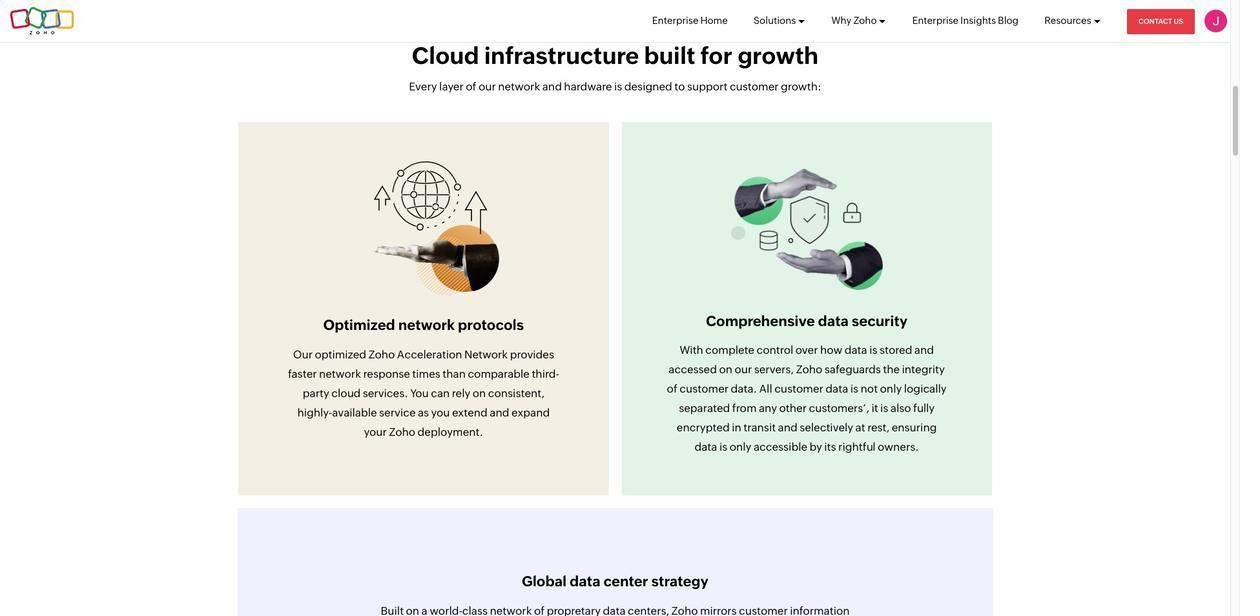 Task type: locate. For each thing, give the bounding box(es) containing it.
on
[[719, 363, 733, 376], [473, 387, 486, 400]]

over
[[796, 344, 818, 357]]

1 horizontal spatial network
[[398, 317, 455, 333]]

contact us
[[1139, 17, 1184, 25]]

data up customers', at the bottom right of the page
[[826, 383, 849, 396]]

1 horizontal spatial only
[[880, 383, 902, 396]]

customer
[[730, 80, 779, 93], [680, 383, 729, 396], [775, 383, 824, 396]]

you
[[410, 387, 429, 400]]

cloud
[[412, 42, 479, 69]]

strategy
[[652, 574, 709, 590]]

enterprise left insights
[[913, 15, 959, 26]]

our right layer
[[479, 80, 496, 93]]

and down infrastructure
[[543, 80, 562, 93]]

at
[[856, 421, 866, 434]]

ensuring
[[892, 421, 937, 434]]

complete
[[706, 344, 755, 357]]

1 vertical spatial our
[[735, 363, 752, 376]]

our
[[293, 348, 313, 361]]

of right layer
[[466, 80, 477, 93]]

data up safeguards
[[845, 344, 868, 357]]

1 horizontal spatial on
[[719, 363, 733, 376]]

with
[[680, 344, 704, 357]]

owners.
[[878, 441, 919, 454]]

network
[[498, 80, 540, 93], [398, 317, 455, 333], [319, 367, 361, 380]]

james peterson image
[[1205, 10, 1228, 32]]

0 horizontal spatial enterprise
[[653, 15, 699, 26]]

1 horizontal spatial our
[[735, 363, 752, 376]]

optimized
[[323, 317, 395, 333]]

our up data.
[[735, 363, 752, 376]]

network
[[465, 348, 508, 361]]

integrity
[[902, 363, 945, 376]]

only down the
[[880, 383, 902, 396]]

service
[[379, 406, 416, 419]]

growth:
[[781, 80, 822, 93]]

accessible
[[754, 441, 808, 454]]

enterprise home
[[653, 15, 728, 26]]

0 vertical spatial only
[[880, 383, 902, 396]]

built
[[644, 42, 696, 69]]

your
[[364, 426, 387, 438]]

rightful
[[839, 441, 876, 454]]

1 horizontal spatial enterprise
[[913, 15, 959, 26]]

fully
[[914, 402, 935, 415]]

0 vertical spatial our
[[479, 80, 496, 93]]

is
[[614, 80, 622, 93], [870, 344, 878, 357], [851, 383, 859, 396], [881, 402, 889, 415], [720, 441, 728, 454]]

servers,
[[755, 363, 794, 376]]

and
[[543, 80, 562, 93], [915, 344, 934, 357], [490, 406, 510, 419], [778, 421, 798, 434]]

hardware
[[564, 80, 612, 93]]

0 horizontal spatial only
[[730, 441, 752, 454]]

0 vertical spatial on
[[719, 363, 733, 376]]

it
[[872, 402, 879, 415]]

and down consistent,
[[490, 406, 510, 419]]

network protocol image
[[348, 161, 500, 296]]

layer
[[439, 80, 464, 93]]

the
[[883, 363, 900, 376]]

1 vertical spatial of
[[667, 383, 678, 396]]

2 vertical spatial network
[[319, 367, 361, 380]]

of inside with complete control over how data is stored and accessed on our servers, zoho safeguards the integrity of customer data. all customer data is not only logically separated from any other customers', it is also fully encrypted in transit and selectively at rest, ensuring data is only accessible by its rightful owners.
[[667, 383, 678, 396]]

0 horizontal spatial on
[[473, 387, 486, 400]]

enterprise insights blog
[[913, 15, 1019, 26]]

1 enterprise from the left
[[653, 15, 699, 26]]

cloud infrastructure built for growth
[[412, 42, 819, 69]]

0 horizontal spatial of
[[466, 80, 477, 93]]

and inside our optimized zoho acceleration network provides faster network response times than comparable third- party cloud services. you can rely on consistent, highly-available service as you extend and expand your zoho deployment.
[[490, 406, 510, 419]]

1 vertical spatial on
[[473, 387, 486, 400]]

network up acceleration
[[398, 317, 455, 333]]

any
[[759, 402, 777, 415]]

in
[[732, 421, 742, 434]]

only down 'in'
[[730, 441, 752, 454]]

of
[[466, 80, 477, 93], [667, 383, 678, 396]]

zoho down over
[[796, 363, 823, 376]]

highly-
[[298, 406, 332, 419]]

zoho up response
[[369, 348, 395, 361]]

enterprise
[[653, 15, 699, 26], [913, 15, 959, 26]]

our inside with complete control over how data is stored and accessed on our servers, zoho safeguards the integrity of customer data. all customer data is not only logically separated from any other customers', it is also fully encrypted in transit and selectively at rest, ensuring data is only accessible by its rightful owners.
[[735, 363, 752, 376]]

resources
[[1045, 15, 1092, 26]]

on inside our optimized zoho acceleration network provides faster network response times than comparable third- party cloud services. you can rely on consistent, highly-available service as you extend and expand your zoho deployment.
[[473, 387, 486, 400]]

on right rely
[[473, 387, 486, 400]]

cloud
[[332, 387, 361, 400]]

data
[[818, 313, 849, 329], [845, 344, 868, 357], [826, 383, 849, 396], [695, 441, 718, 454], [570, 574, 601, 590]]

1 horizontal spatial of
[[667, 383, 678, 396]]

security
[[852, 313, 908, 329]]

our
[[479, 80, 496, 93], [735, 363, 752, 376]]

logically
[[904, 383, 947, 396]]

0 horizontal spatial network
[[319, 367, 361, 380]]

of down accessed
[[667, 383, 678, 396]]

why zoho
[[832, 15, 877, 26]]

2 horizontal spatial network
[[498, 80, 540, 93]]

customer up other
[[775, 383, 824, 396]]

on down complete
[[719, 363, 733, 376]]

also
[[891, 402, 911, 415]]

network down optimized
[[319, 367, 361, 380]]

rely
[[452, 387, 471, 400]]

zoho
[[854, 15, 877, 26], [369, 348, 395, 361], [796, 363, 823, 376], [389, 426, 416, 438]]

center
[[604, 574, 649, 590]]

comparable
[[468, 367, 530, 380]]

not
[[861, 383, 878, 396]]

2 enterprise from the left
[[913, 15, 959, 26]]

0 horizontal spatial our
[[479, 80, 496, 93]]

network down infrastructure
[[498, 80, 540, 93]]

enterprise up built
[[653, 15, 699, 26]]

than
[[443, 367, 466, 380]]

insights
[[961, 15, 996, 26]]



Task type: describe. For each thing, give the bounding box(es) containing it.
third-
[[532, 367, 559, 380]]

data.
[[731, 383, 757, 396]]

blog
[[998, 15, 1019, 26]]

is left not
[[851, 383, 859, 396]]

why
[[832, 15, 852, 26]]

with complete control over how data is stored and accessed on our servers, zoho safeguards the integrity of customer data. all customer data is not only logically separated from any other customers', it is also fully encrypted in transit and selectively at rest, ensuring data is only accessible by its rightful owners.
[[667, 344, 947, 454]]

on inside with complete control over how data is stored and accessed on our servers, zoho safeguards the integrity of customer data. all customer data is not only logically separated from any other customers', it is also fully encrypted in transit and selectively at rest, ensuring data is only accessible by its rightful owners.
[[719, 363, 733, 376]]

customer down growth
[[730, 80, 779, 93]]

contact
[[1139, 17, 1173, 25]]

1 vertical spatial only
[[730, 441, 752, 454]]

home
[[701, 15, 728, 26]]

as
[[418, 406, 429, 419]]

optimized network protocols
[[323, 317, 524, 333]]

protocols
[[458, 317, 524, 333]]

safeguards
[[825, 363, 881, 376]]

zoho down service
[[389, 426, 416, 438]]

can
[[431, 387, 450, 400]]

services.
[[363, 387, 408, 400]]

how
[[821, 344, 843, 357]]

is left stored
[[870, 344, 878, 357]]

enterprise insights blog link
[[913, 0, 1019, 41]]

from
[[733, 402, 757, 415]]

our optimized zoho acceleration network provides faster network response times than comparable third- party cloud services. you can rely on consistent, highly-available service as you extend and expand your zoho deployment.
[[288, 348, 559, 438]]

stored
[[880, 344, 913, 357]]

designed
[[625, 80, 673, 93]]

global data center strategy
[[522, 574, 709, 590]]

selectively
[[800, 421, 854, 434]]

customers',
[[809, 402, 870, 415]]

response
[[363, 367, 410, 380]]

0 vertical spatial of
[[466, 80, 477, 93]]

comprehensive
[[706, 313, 815, 329]]

and down other
[[778, 421, 798, 434]]

solutions
[[754, 15, 796, 26]]

data right 'global'
[[570, 574, 601, 590]]

1 vertical spatial network
[[398, 317, 455, 333]]

provides
[[510, 348, 554, 361]]

accessed
[[669, 363, 717, 376]]

encrypted
[[677, 421, 730, 434]]

zoho right the why
[[854, 15, 877, 26]]

separated
[[679, 402, 730, 415]]

available
[[332, 406, 377, 419]]

consistent,
[[488, 387, 545, 400]]

network inside our optimized zoho acceleration network provides faster network response times than comparable third- party cloud services. you can rely on consistent, highly-available service as you extend and expand your zoho deployment.
[[319, 367, 361, 380]]

by
[[810, 441, 822, 454]]

faster
[[288, 367, 317, 380]]

contact us link
[[1127, 9, 1195, 34]]

transit
[[744, 421, 776, 434]]

extend
[[452, 406, 488, 419]]

support
[[688, 80, 728, 93]]

party
[[303, 387, 329, 400]]

every
[[409, 80, 437, 93]]

infrastructure
[[484, 42, 639, 69]]

enterprise for enterprise insights blog
[[913, 15, 959, 26]]

acceleration
[[397, 348, 462, 361]]

data security image
[[731, 161, 883, 290]]

rest,
[[868, 421, 890, 434]]

zoho inside with complete control over how data is stored and accessed on our servers, zoho safeguards the integrity of customer data. all customer data is not only logically separated from any other customers', it is also fully encrypted in transit and selectively at rest, ensuring data is only accessible by its rightful owners.
[[796, 363, 823, 376]]

expand
[[512, 406, 550, 419]]

you
[[431, 406, 450, 419]]

data down encrypted
[[695, 441, 718, 454]]

0 vertical spatial network
[[498, 80, 540, 93]]

is right it at the right of page
[[881, 402, 889, 415]]

enterprise for enterprise home
[[653, 15, 699, 26]]

enterprise home link
[[653, 0, 728, 41]]

global
[[522, 574, 567, 590]]

us
[[1174, 17, 1184, 25]]

its
[[825, 441, 837, 454]]

other
[[780, 402, 807, 415]]

and up integrity
[[915, 344, 934, 357]]

optimized
[[315, 348, 366, 361]]

all
[[760, 383, 773, 396]]

for
[[701, 42, 733, 69]]

control
[[757, 344, 794, 357]]

to
[[675, 80, 685, 93]]

deployment.
[[418, 426, 483, 438]]

every layer of our network and hardware is designed to support customer growth:
[[409, 80, 822, 93]]

is left designed
[[614, 80, 622, 93]]

growth
[[738, 42, 819, 69]]

comprehensive data security
[[706, 313, 908, 329]]

zoho enterprise logo image
[[10, 7, 74, 35]]

times
[[412, 367, 441, 380]]

is down encrypted
[[720, 441, 728, 454]]

data up how
[[818, 313, 849, 329]]

customer up separated
[[680, 383, 729, 396]]



Task type: vqa. For each thing, say whether or not it's contained in the screenshot.
'care'
no



